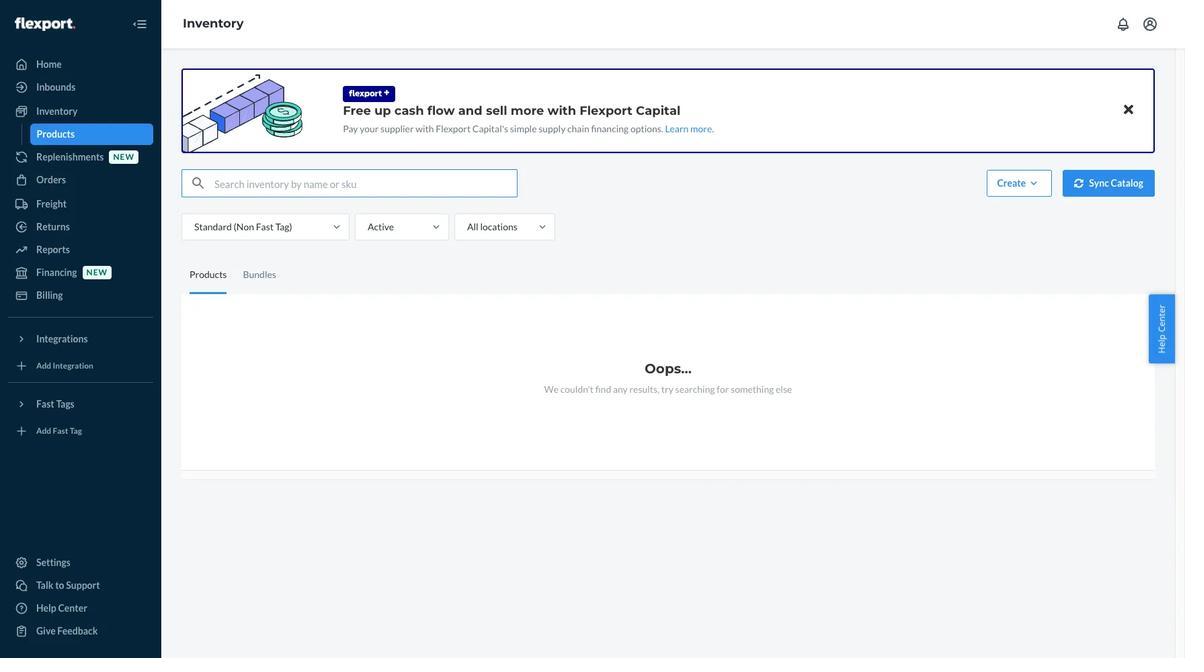 Task type: vqa. For each thing, say whether or not it's contained in the screenshot.
Help Center link
yes



Task type: locate. For each thing, give the bounding box(es) containing it.
with down the cash
[[416, 123, 434, 134]]

(non
[[234, 221, 254, 233]]

oops... we couldn't find any results, try searching for something else
[[544, 361, 792, 395]]

open notifications image
[[1115, 16, 1131, 32]]

fast
[[256, 221, 274, 233], [36, 399, 54, 410], [53, 427, 68, 437]]

0 vertical spatial products
[[37, 128, 75, 140]]

0 vertical spatial more
[[511, 104, 544, 118]]

1 vertical spatial more
[[690, 123, 712, 134]]

new down "reports" "link"
[[86, 268, 108, 278]]

1 vertical spatial center
[[58, 603, 87, 614]]

1 horizontal spatial inventory
[[183, 16, 244, 31]]

0 vertical spatial help
[[1156, 335, 1168, 354]]

returns
[[36, 221, 70, 233]]

products down standard
[[190, 269, 227, 280]]

new down products "link"
[[113, 152, 134, 162]]

2 add from the top
[[36, 427, 51, 437]]

new
[[113, 152, 134, 162], [86, 268, 108, 278]]

learn
[[665, 123, 689, 134]]

more
[[511, 104, 544, 118], [690, 123, 712, 134]]

settings link
[[8, 553, 153, 574]]

1 horizontal spatial help center
[[1156, 305, 1168, 354]]

inventory
[[183, 16, 244, 31], [36, 106, 78, 117]]

inbounds link
[[8, 77, 153, 98]]

flexport up financing
[[580, 104, 633, 118]]

.
[[712, 123, 714, 134]]

settings
[[36, 557, 71, 569]]

any
[[613, 384, 628, 395]]

1 vertical spatial fast
[[36, 399, 54, 410]]

up
[[374, 104, 391, 118]]

tags
[[56, 399, 74, 410]]

active
[[368, 221, 394, 233]]

center
[[1156, 305, 1168, 333], [58, 603, 87, 614]]

add down fast tags
[[36, 427, 51, 437]]

products
[[37, 128, 75, 140], [190, 269, 227, 280]]

add for add integration
[[36, 361, 51, 371]]

standard (non fast tag)
[[194, 221, 292, 233]]

add left integration
[[36, 361, 51, 371]]

orders link
[[8, 169, 153, 191]]

fast left tag
[[53, 427, 68, 437]]

help center
[[1156, 305, 1168, 354], [36, 603, 87, 614]]

0 vertical spatial new
[[113, 152, 134, 162]]

options.
[[631, 123, 663, 134]]

1 vertical spatial help
[[36, 603, 56, 614]]

supplier
[[381, 123, 414, 134]]

0 horizontal spatial new
[[86, 268, 108, 278]]

0 horizontal spatial center
[[58, 603, 87, 614]]

more right learn
[[690, 123, 712, 134]]

close navigation image
[[132, 16, 148, 32]]

0 horizontal spatial help
[[36, 603, 56, 614]]

1 horizontal spatial flexport
[[580, 104, 633, 118]]

add for add fast tag
[[36, 427, 51, 437]]

orders
[[36, 174, 66, 186]]

locations
[[480, 221, 518, 233]]

fast left tags
[[36, 399, 54, 410]]

more up simple
[[511, 104, 544, 118]]

with
[[548, 104, 576, 118], [416, 123, 434, 134]]

reports
[[36, 244, 70, 255]]

1 horizontal spatial help
[[1156, 335, 1168, 354]]

0 horizontal spatial flexport
[[436, 123, 471, 134]]

1 vertical spatial add
[[36, 427, 51, 437]]

home
[[36, 58, 62, 70]]

0 horizontal spatial with
[[416, 123, 434, 134]]

add
[[36, 361, 51, 371], [36, 427, 51, 437]]

tag)
[[275, 221, 292, 233]]

something
[[731, 384, 774, 395]]

financing
[[36, 267, 77, 278]]

1 horizontal spatial products
[[190, 269, 227, 280]]

standard
[[194, 221, 232, 233]]

flexport
[[580, 104, 633, 118], [436, 123, 471, 134]]

billing link
[[8, 285, 153, 307]]

0 vertical spatial add
[[36, 361, 51, 371]]

give feedback
[[36, 626, 98, 637]]

inventory link
[[183, 16, 244, 31], [8, 101, 153, 122]]

capital's
[[473, 123, 508, 134]]

1 vertical spatial flexport
[[436, 123, 471, 134]]

help inside button
[[1156, 335, 1168, 354]]

0 horizontal spatial inventory link
[[8, 101, 153, 122]]

fast inside "dropdown button"
[[36, 399, 54, 410]]

0 vertical spatial inventory link
[[183, 16, 244, 31]]

0 horizontal spatial inventory
[[36, 106, 78, 117]]

fast tags button
[[8, 394, 153, 415]]

reports link
[[8, 239, 153, 261]]

your
[[360, 123, 379, 134]]

help center link
[[8, 598, 153, 620]]

products up replenishments
[[37, 128, 75, 140]]

1 horizontal spatial center
[[1156, 305, 1168, 333]]

1 horizontal spatial more
[[690, 123, 712, 134]]

0 vertical spatial fast
[[256, 221, 274, 233]]

with up supply
[[548, 104, 576, 118]]

talk to support button
[[8, 575, 153, 597]]

fast left tag)
[[256, 221, 274, 233]]

create
[[997, 177, 1026, 189]]

1 vertical spatial with
[[416, 123, 434, 134]]

add fast tag link
[[8, 421, 153, 442]]

try
[[661, 384, 674, 395]]

help
[[1156, 335, 1168, 354], [36, 603, 56, 614]]

freight
[[36, 198, 67, 210]]

1 horizontal spatial new
[[113, 152, 134, 162]]

0 horizontal spatial products
[[37, 128, 75, 140]]

1 horizontal spatial with
[[548, 104, 576, 118]]

1 vertical spatial help center
[[36, 603, 87, 614]]

give
[[36, 626, 56, 637]]

free
[[343, 104, 371, 118]]

flexport down flow
[[436, 123, 471, 134]]

1 add from the top
[[36, 361, 51, 371]]

0 vertical spatial center
[[1156, 305, 1168, 333]]

0 vertical spatial inventory
[[183, 16, 244, 31]]

0 vertical spatial help center
[[1156, 305, 1168, 354]]

0 horizontal spatial help center
[[36, 603, 87, 614]]

tag
[[70, 427, 82, 437]]

0 horizontal spatial more
[[511, 104, 544, 118]]

add fast tag
[[36, 427, 82, 437]]

1 vertical spatial new
[[86, 268, 108, 278]]

free up cash flow and sell more with flexport capital pay your supplier with flexport capital's simple supply chain financing options. learn more .
[[343, 104, 714, 134]]



Task type: describe. For each thing, give the bounding box(es) containing it.
1 vertical spatial inventory link
[[8, 101, 153, 122]]

simple
[[510, 123, 537, 134]]

all
[[467, 221, 478, 233]]

financing
[[591, 123, 629, 134]]

talk to support
[[36, 580, 100, 592]]

sell
[[486, 104, 507, 118]]

integration
[[53, 361, 93, 371]]

feedback
[[57, 626, 98, 637]]

couldn't
[[560, 384, 594, 395]]

bundles
[[243, 269, 276, 280]]

inbounds
[[36, 81, 76, 93]]

home link
[[8, 54, 153, 75]]

1 vertical spatial inventory
[[36, 106, 78, 117]]

products link
[[30, 124, 153, 145]]

pay
[[343, 123, 358, 134]]

supply
[[539, 123, 566, 134]]

2 vertical spatial fast
[[53, 427, 68, 437]]

returns link
[[8, 216, 153, 238]]

billing
[[36, 290, 63, 301]]

create button
[[987, 170, 1052, 197]]

integrations
[[36, 333, 88, 345]]

sync alt image
[[1074, 179, 1084, 188]]

learn more link
[[665, 123, 712, 134]]

center inside button
[[1156, 305, 1168, 333]]

searching
[[675, 384, 715, 395]]

integrations button
[[8, 329, 153, 350]]

sync catalog button
[[1063, 170, 1155, 197]]

add integration
[[36, 361, 93, 371]]

freight link
[[8, 194, 153, 215]]

products inside "link"
[[37, 128, 75, 140]]

new for financing
[[86, 268, 108, 278]]

oops...
[[645, 361, 692, 377]]

to
[[55, 580, 64, 592]]

we
[[544, 384, 559, 395]]

1 vertical spatial products
[[190, 269, 227, 280]]

sync catalog
[[1089, 177, 1144, 189]]

fast tags
[[36, 399, 74, 410]]

catalog
[[1111, 177, 1144, 189]]

new for replenishments
[[113, 152, 134, 162]]

support
[[66, 580, 100, 592]]

all locations
[[467, 221, 518, 233]]

0 vertical spatial flexport
[[580, 104, 633, 118]]

Search inventory by name or sku text field
[[214, 170, 517, 197]]

results,
[[630, 384, 660, 395]]

cash
[[395, 104, 424, 118]]

help center button
[[1149, 295, 1175, 364]]

sync
[[1089, 177, 1109, 189]]

add integration link
[[8, 356, 153, 377]]

1 horizontal spatial inventory link
[[183, 16, 244, 31]]

chain
[[567, 123, 589, 134]]

flexport logo image
[[15, 17, 75, 31]]

capital
[[636, 104, 681, 118]]

open account menu image
[[1142, 16, 1158, 32]]

help center inside button
[[1156, 305, 1168, 354]]

find
[[595, 384, 611, 395]]

0 vertical spatial with
[[548, 104, 576, 118]]

give feedback button
[[8, 621, 153, 643]]

and
[[458, 104, 483, 118]]

else
[[776, 384, 792, 395]]

for
[[717, 384, 729, 395]]

replenishments
[[36, 151, 104, 163]]

flow
[[427, 104, 455, 118]]

close image
[[1124, 102, 1133, 118]]

talk
[[36, 580, 53, 592]]



